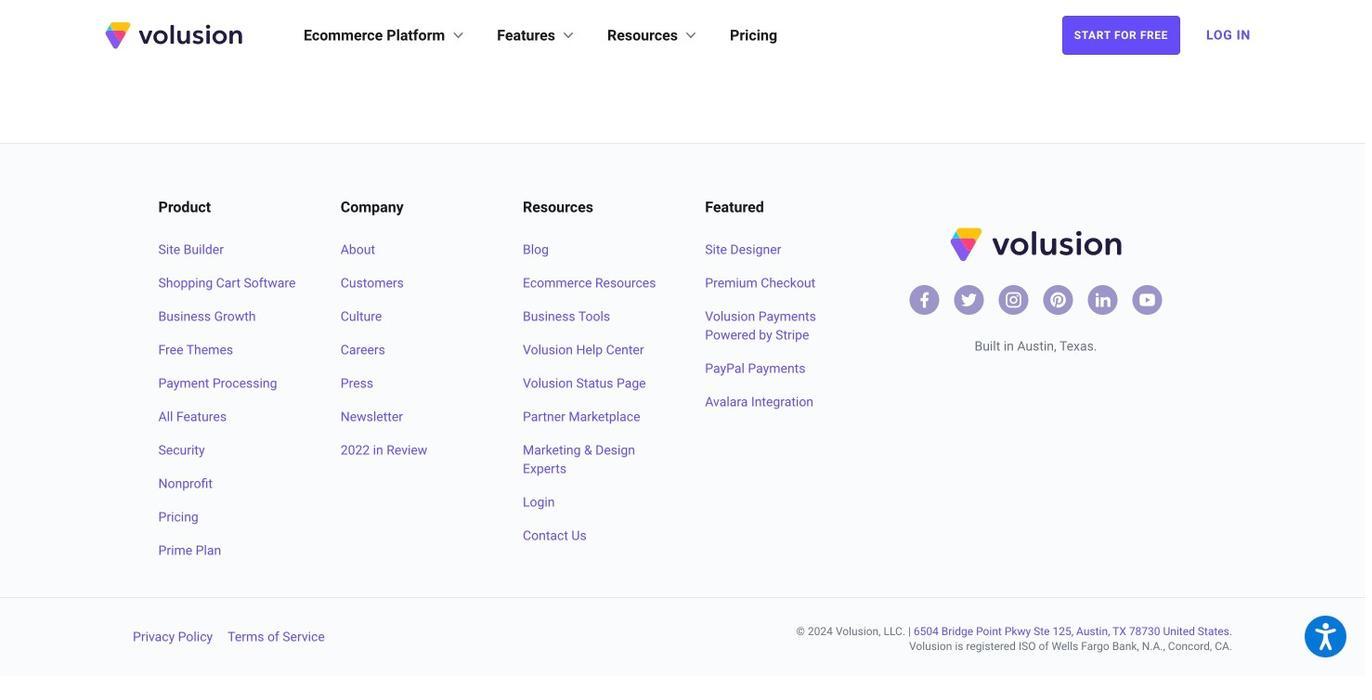 Task type: describe. For each thing, give the bounding box(es) containing it.
pinterest image
[[1049, 291, 1068, 309]]

linkedin image
[[1094, 291, 1112, 309]]

twitter image
[[960, 291, 978, 309]]

youtube image
[[1138, 291, 1157, 309]]

facebook image
[[915, 291, 934, 309]]



Task type: locate. For each thing, give the bounding box(es) containing it.
instagram image
[[1005, 291, 1023, 309]]

open accessibe: accessibility options, statement and help image
[[1316, 623, 1336, 650]]



Task type: vqa. For each thing, say whether or not it's contained in the screenshot.
pinterest image
yes



